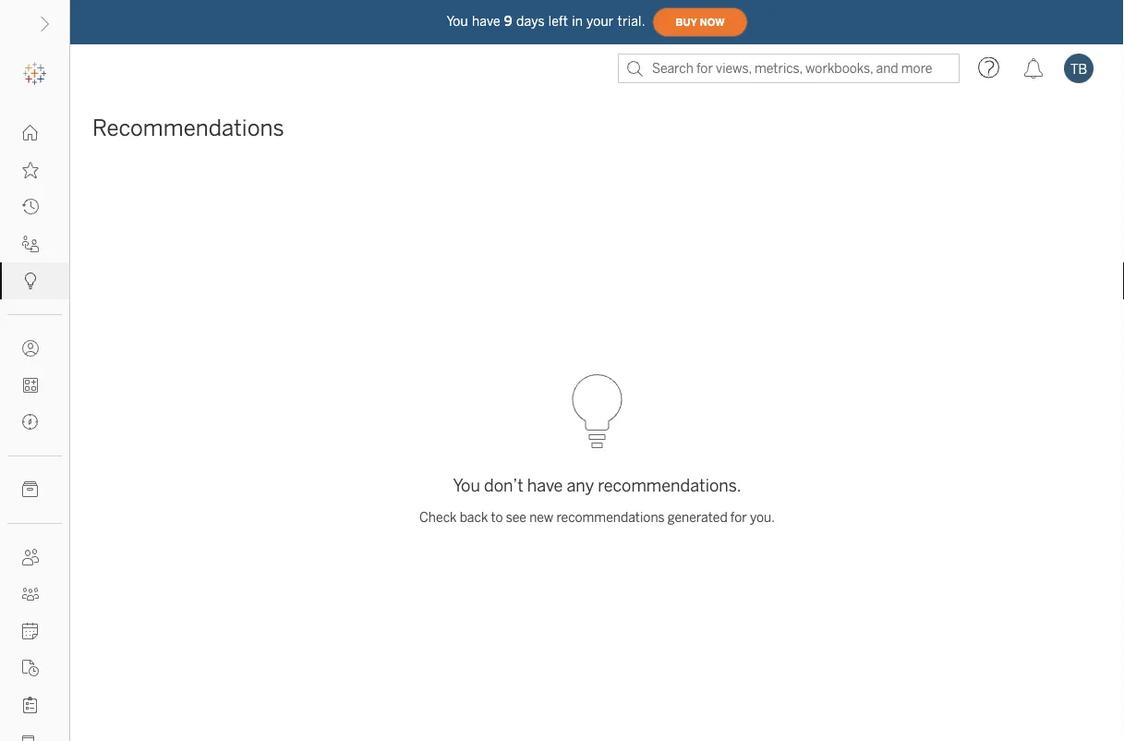 Task type: describe. For each thing, give the bounding box(es) containing it.
left
[[549, 14, 568, 29]]

you for you don't have any recommendations.
[[453, 476, 480, 496]]

main navigation. press the up and down arrow keys to access links. element
[[0, 115, 69, 741]]

site status image
[[22, 734, 39, 741]]

any
[[567, 476, 594, 496]]

1 horizontal spatial have
[[527, 476, 563, 496]]

recommendations.
[[598, 476, 742, 496]]

home image
[[22, 125, 39, 141]]

check
[[420, 510, 457, 525]]

explore image
[[22, 414, 39, 431]]

buy now button
[[653, 7, 748, 37]]

recommendations
[[557, 510, 665, 525]]

generated
[[668, 510, 728, 525]]

groups image
[[22, 586, 39, 602]]

Search for views, metrics, workbooks, and more text field
[[618, 54, 960, 83]]

in
[[572, 14, 583, 29]]

buy
[[676, 16, 697, 28]]

collections image
[[22, 377, 39, 394]]

you don't have any recommendations.
[[453, 476, 742, 496]]

you have 9 days left in your trial.
[[447, 14, 645, 29]]

don't
[[484, 476, 524, 496]]

trial.
[[618, 14, 645, 29]]

now
[[700, 16, 725, 28]]



Task type: locate. For each thing, give the bounding box(es) containing it.
tasks image
[[22, 697, 39, 713]]

for
[[731, 510, 747, 525]]

back
[[460, 510, 488, 525]]

personal space image
[[22, 340, 39, 357]]

9
[[504, 14, 513, 29]]

you for you have 9 days left in your trial.
[[447, 14, 468, 29]]

you
[[447, 14, 468, 29], [453, 476, 480, 496]]

1 vertical spatial have
[[527, 476, 563, 496]]

navigation panel element
[[0, 55, 69, 741]]

you up back
[[453, 476, 480, 496]]

have left 9
[[472, 14, 501, 29]]

buy now
[[676, 16, 725, 28]]

have
[[472, 14, 501, 29], [527, 476, 563, 496]]

recommendations
[[92, 115, 284, 141]]

shared with me image
[[22, 236, 39, 252]]

0 horizontal spatial have
[[472, 14, 501, 29]]

new
[[530, 510, 554, 525]]

users image
[[22, 549, 39, 565]]

favorites image
[[22, 162, 39, 178]]

schedules image
[[22, 623, 39, 639]]

external assets image
[[22, 481, 39, 498]]

check back to see new recommendations generated for you.
[[420, 510, 775, 525]]

see
[[506, 510, 527, 525]]

0 vertical spatial have
[[472, 14, 501, 29]]

1 vertical spatial you
[[453, 476, 480, 496]]

you.
[[750, 510, 775, 525]]

your
[[587, 14, 614, 29]]

0 vertical spatial you
[[447, 14, 468, 29]]

have up new
[[527, 476, 563, 496]]

days
[[516, 14, 545, 29]]

jobs image
[[22, 660, 39, 676]]

recommendations image
[[22, 273, 39, 289]]

recents image
[[22, 199, 39, 215]]

you left 9
[[447, 14, 468, 29]]

to
[[491, 510, 503, 525]]



Task type: vqa. For each thing, say whether or not it's contained in the screenshot.
Select
no



